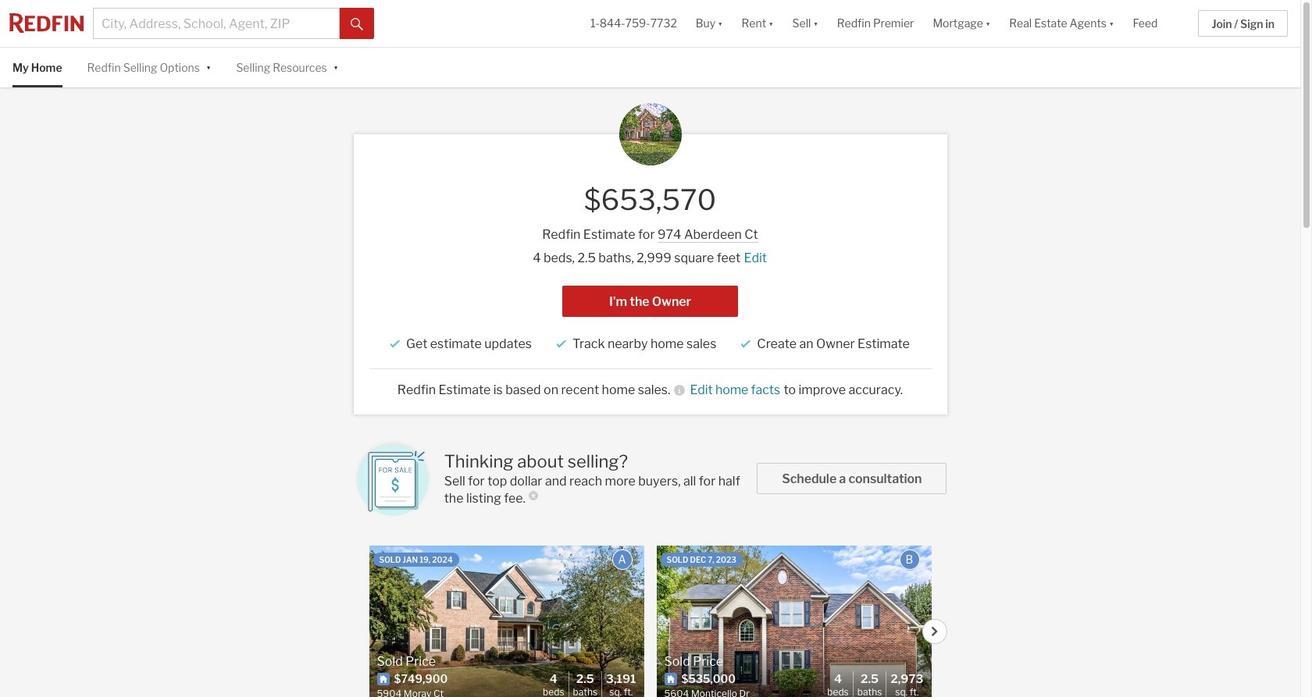 Task type: vqa. For each thing, say whether or not it's contained in the screenshot.
parking to the bottom
no



Task type: locate. For each thing, give the bounding box(es) containing it.
photo of 5904 moray ct, concord, nc 28027 image
[[369, 546, 644, 698]]



Task type: describe. For each thing, give the bounding box(es) containing it.
next image
[[930, 627, 940, 636]]

submit search image
[[351, 18, 363, 30]]

photo of 5604 monticello dr, concord, nc 28027 image
[[657, 546, 932, 698]]

disclaimer image
[[529, 491, 538, 501]]

City, Address, School, Agent, ZIP search field
[[93, 8, 340, 39]]



